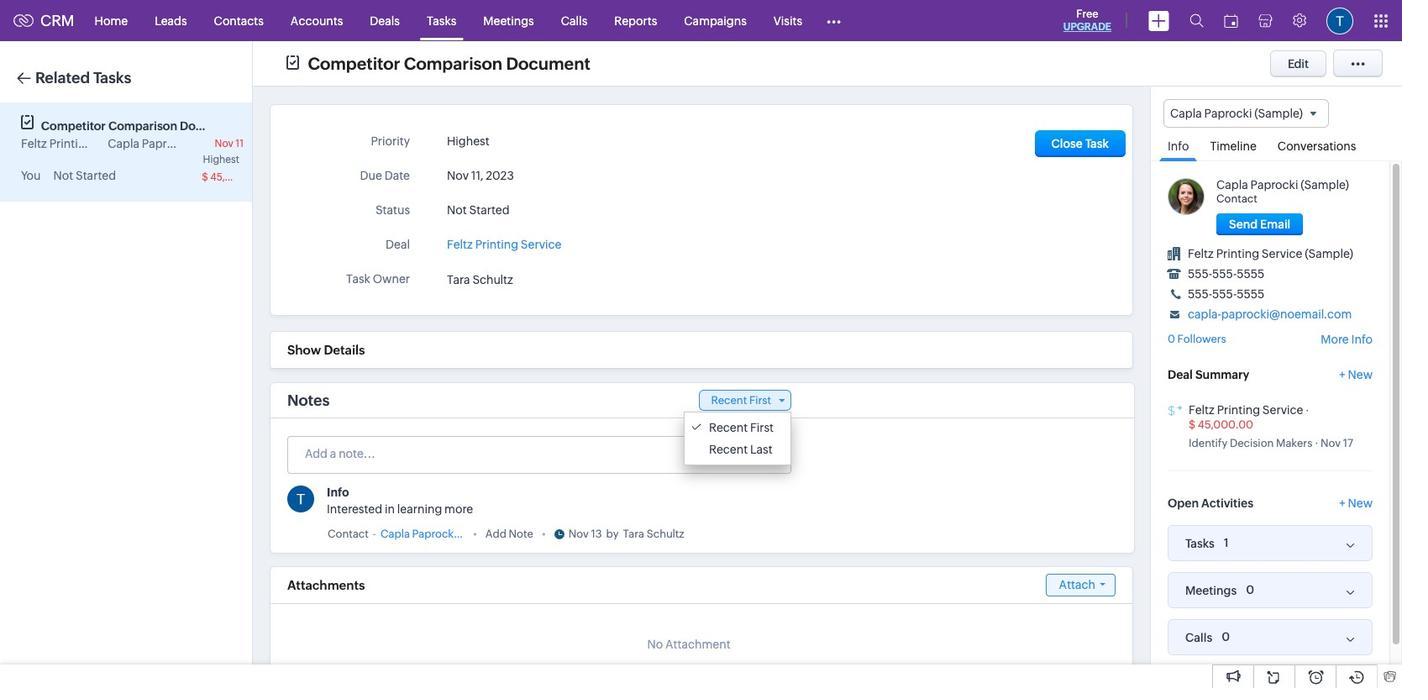 Task type: describe. For each thing, give the bounding box(es) containing it.
capla down "related tasks"
[[108, 137, 139, 150]]

17
[[1343, 437, 1353, 450]]

by tara schultz
[[606, 528, 684, 540]]

info interested in learning more
[[327, 486, 473, 516]]

related
[[35, 69, 90, 87]]

(sample) up $ 45,000.00 at the left
[[192, 137, 240, 150]]

tasks link
[[413, 0, 470, 41]]

free upgrade
[[1063, 8, 1111, 33]]

more
[[1321, 333, 1349, 346]]

0 horizontal spatial contact
[[328, 528, 369, 540]]

close
[[1051, 137, 1083, 150]]

nov inside competitor comparison document nov 11
[[215, 138, 233, 150]]

close task link
[[1035, 130, 1126, 157]]

note
[[509, 528, 533, 540]]

you
[[21, 169, 41, 182]]

Capla Paprocki (Sample) field
[[1164, 99, 1329, 128]]

decision
[[1230, 437, 1274, 450]]

(sample) inside capla paprocki (sample) contact
[[1301, 178, 1349, 192]]

open
[[1168, 497, 1199, 510]]

1 vertical spatial schultz
[[647, 528, 684, 540]]

competitor comparison document
[[308, 53, 590, 73]]

campaigns link
[[671, 0, 760, 41]]

0 vertical spatial highest
[[447, 134, 489, 148]]

0 horizontal spatial task
[[346, 272, 370, 286]]

calendar image
[[1224, 14, 1238, 27]]

free
[[1076, 8, 1098, 20]]

capla-paprocki@noemail.com link
[[1188, 308, 1352, 321]]

11
[[235, 138, 244, 150]]

priority
[[371, 134, 410, 148]]

capla paprocki (sample) contact
[[1216, 178, 1349, 205]]

1 horizontal spatial meetings
[[1185, 584, 1237, 597]]

add note link
[[485, 526, 533, 543]]

followers
[[1177, 333, 1226, 345]]

paprocki@noemail.com
[[1221, 308, 1352, 321]]

0 vertical spatial recent
[[711, 394, 747, 407]]

accounts link
[[277, 0, 356, 41]]

not for you
[[53, 169, 73, 182]]

more
[[444, 502, 473, 516]]

competitor for competitor comparison document
[[308, 53, 400, 73]]

+ new link
[[1339, 368, 1373, 390]]

recent last
[[709, 443, 773, 456]]

info for info
[[1168, 140, 1189, 153]]

(sample) up paprocki@noemail.com
[[1305, 247, 1353, 261]]

1 + new from the top
[[1339, 368, 1373, 381]]

more info link
[[1321, 333, 1373, 346]]

1 vertical spatial feltz printing service link
[[1189, 403, 1303, 416]]

feltz printing service (sample) link
[[1188, 247, 1353, 261]]

$ inside feltz printing service · $ 45,000.00 identify decision makers · nov 17
[[1189, 418, 1196, 431]]

edit button
[[1270, 50, 1326, 77]]

due
[[360, 169, 382, 182]]

visits link
[[760, 0, 816, 41]]

paprocki inside capla paprocki (sample) field
[[1204, 107, 1252, 120]]

1 horizontal spatial calls
[[1185, 631, 1212, 644]]

capla inside capla paprocki (sample) contact
[[1216, 178, 1248, 192]]

paprocki down learning
[[412, 528, 456, 540]]

deals
[[370, 14, 400, 27]]

not started for you
[[53, 169, 116, 182]]

1 vertical spatial first
[[750, 421, 774, 434]]

in
[[385, 502, 395, 516]]

0 horizontal spatial highest
[[203, 154, 239, 165]]

edit
[[1288, 57, 1309, 70]]

create menu element
[[1138, 0, 1179, 41]]

comparison for competitor comparison document
[[404, 53, 502, 73]]

more info
[[1321, 333, 1373, 346]]

1 vertical spatial capla paprocki (sample)
[[108, 137, 240, 150]]

0 vertical spatial 45,000.00
[[210, 171, 262, 183]]

leads
[[155, 14, 187, 27]]

1 horizontal spatial task
[[1085, 137, 1109, 150]]

0 vertical spatial $
[[202, 171, 208, 183]]

1 vertical spatial ·
[[1315, 437, 1318, 450]]

campaigns
[[684, 14, 747, 27]]

0 for calls
[[1222, 630, 1230, 644]]

feltz printing service · $ 45,000.00 identify decision makers · nov 17
[[1189, 403, 1353, 450]]

no
[[647, 638, 663, 651]]

new inside 'link'
[[1348, 368, 1373, 381]]

task owner
[[346, 272, 410, 286]]

crm
[[40, 12, 74, 29]]

0 horizontal spatial feltz printing service
[[21, 137, 136, 150]]

printing up capla-paprocki@noemail.com
[[1216, 247, 1259, 261]]

interested
[[327, 502, 382, 516]]

1
[[1224, 536, 1229, 550]]

nov left 11,
[[447, 169, 469, 182]]

• add note •
[[473, 528, 546, 540]]

2 new from the top
[[1348, 497, 1373, 510]]

nov inside feltz printing service · $ 45,000.00 identify decision makers · nov 17
[[1321, 437, 1341, 450]]

nov 13
[[569, 528, 602, 540]]

capla-paprocki@noemail.com
[[1188, 308, 1352, 321]]

capla-
[[1188, 308, 1221, 321]]

home link
[[81, 0, 141, 41]]

0 vertical spatial capla paprocki (sample) link
[[1216, 178, 1349, 192]]

document for competitor comparison document
[[506, 53, 590, 73]]

upgrade
[[1063, 21, 1111, 33]]

nov left 13
[[569, 528, 589, 540]]

deals link
[[356, 0, 413, 41]]

0 horizontal spatial capla paprocki (sample) link
[[380, 526, 504, 543]]

0 vertical spatial recent first
[[711, 394, 771, 407]]

show
[[287, 343, 321, 357]]

info for info interested in learning more
[[327, 486, 349, 499]]

0 vertical spatial meetings
[[483, 14, 534, 27]]

0 vertical spatial tasks
[[427, 14, 456, 27]]

owner
[[373, 272, 410, 286]]

search element
[[1179, 0, 1214, 41]]

nov 11, 2023
[[447, 169, 514, 182]]

+ inside 'link'
[[1339, 368, 1346, 381]]

document for competitor comparison document nov 11
[[180, 119, 239, 133]]

feltz inside feltz printing service · $ 45,000.00 identify decision makers · nov 17
[[1189, 403, 1215, 416]]

competitor for competitor comparison document nov 11
[[41, 119, 106, 133]]

profile element
[[1316, 0, 1363, 41]]

calls link
[[548, 0, 601, 41]]

show details link
[[287, 343, 365, 357]]

create menu image
[[1148, 11, 1169, 31]]

0 vertical spatial calls
[[561, 14, 587, 27]]

search image
[[1190, 13, 1204, 28]]

0 vertical spatial tara
[[447, 273, 470, 287]]

by
[[606, 528, 619, 540]]

feltz printing service (sample)
[[1188, 247, 1353, 261]]

identify
[[1189, 437, 1228, 450]]

2 555-555-5555 from the top
[[1188, 287, 1265, 301]]

activities
[[1201, 497, 1253, 510]]

-
[[373, 528, 376, 540]]

contact - capla paprocki (sample)
[[328, 528, 504, 540]]

visits
[[774, 14, 802, 27]]

due date
[[360, 169, 410, 182]]

2 + new from the top
[[1339, 497, 1373, 510]]

related tasks
[[35, 69, 131, 87]]

2 + from the top
[[1339, 497, 1346, 510]]

(sample) down more
[[459, 528, 504, 540]]

attach link
[[1046, 574, 1116, 596]]

2 horizontal spatial info
[[1351, 333, 1373, 346]]

feltz up tara schultz
[[447, 238, 473, 251]]

feltz up the capla-
[[1188, 247, 1214, 261]]

add
[[485, 528, 506, 540]]

1 horizontal spatial feltz printing service
[[447, 238, 561, 251]]

info link
[[1159, 128, 1197, 161]]

2023
[[486, 169, 514, 182]]

attachment
[[665, 638, 730, 651]]



Task type: vqa. For each thing, say whether or not it's contained in the screenshot.


Task type: locate. For each thing, give the bounding box(es) containing it.
1 horizontal spatial schultz
[[647, 528, 684, 540]]

0 vertical spatial 0
[[1168, 333, 1175, 345]]

1 vertical spatial recent
[[709, 421, 748, 434]]

feltz printing service up tara schultz
[[447, 238, 561, 251]]

deal down '0 followers'
[[1168, 368, 1193, 381]]

deal summary
[[1168, 368, 1249, 381]]

+
[[1339, 368, 1346, 381], [1339, 497, 1346, 510]]

capla paprocki (sample) up $ 45,000.00 at the left
[[108, 137, 240, 150]]

1 horizontal spatial capla paprocki (sample) link
[[1216, 178, 1349, 192]]

contact down interested
[[328, 528, 369, 540]]

recent
[[711, 394, 747, 407], [709, 421, 748, 434], [709, 443, 748, 456]]

open activities
[[1168, 497, 1253, 510]]

tara
[[447, 273, 470, 287], [623, 528, 644, 540]]

45,000.00 up identify
[[1198, 418, 1253, 431]]

1 vertical spatial +
[[1339, 497, 1346, 510]]

1 vertical spatial not
[[447, 203, 467, 217]]

first
[[749, 394, 771, 407], [750, 421, 774, 434]]

not started
[[53, 169, 116, 182], [447, 203, 510, 217]]

1 vertical spatial capla paprocki (sample) link
[[380, 526, 504, 543]]

capla paprocki (sample) link down more
[[380, 526, 504, 543]]

nov left 11
[[215, 138, 233, 150]]

info right more
[[1351, 333, 1373, 346]]

document up 11
[[180, 119, 239, 133]]

0 followers
[[1168, 333, 1226, 345]]

0 horizontal spatial not started
[[53, 169, 116, 182]]

0 horizontal spatial tara
[[447, 273, 470, 287]]

nov left 17
[[1321, 437, 1341, 450]]

2 vertical spatial recent
[[709, 443, 748, 456]]

not started for status
[[447, 203, 510, 217]]

reports link
[[601, 0, 671, 41]]

0 vertical spatial contact
[[1216, 193, 1257, 205]]

info
[[1168, 140, 1189, 153], [1351, 333, 1373, 346], [327, 486, 349, 499]]

1 horizontal spatial 0
[[1222, 630, 1230, 644]]

· up makers
[[1305, 404, 1309, 416]]

1 • from the left
[[473, 528, 477, 540]]

not started right you on the left top of page
[[53, 169, 116, 182]]

(sample) up conversations 'link'
[[1254, 107, 1303, 120]]

document inside competitor comparison document nov 11
[[180, 119, 239, 133]]

paprocki inside capla paprocki (sample) contact
[[1251, 178, 1298, 192]]

started down nov 11, 2023 at the top of page
[[469, 203, 510, 217]]

nov
[[215, 138, 233, 150], [447, 169, 469, 182], [1321, 437, 1341, 450], [569, 528, 589, 540]]

timeline
[[1210, 140, 1257, 153]]

1 horizontal spatial 45,000.00
[[1198, 418, 1253, 431]]

contact inside capla paprocki (sample) contact
[[1216, 193, 1257, 205]]

0 vertical spatial competitor
[[308, 53, 400, 73]]

not started down 11,
[[447, 203, 510, 217]]

task left owner
[[346, 272, 370, 286]]

feltz printing service
[[21, 137, 136, 150], [447, 238, 561, 251]]

notes
[[287, 391, 330, 409]]

555-
[[1188, 267, 1212, 281], [1212, 267, 1237, 281], [1188, 287, 1212, 301], [1212, 287, 1237, 301]]

1 vertical spatial deal
[[1168, 368, 1193, 381]]

show details
[[287, 343, 365, 357]]

2 vertical spatial 0
[[1222, 630, 1230, 644]]

timeline link
[[1202, 128, 1265, 161]]

capla right "-"
[[380, 528, 410, 540]]

Other Modules field
[[816, 7, 852, 34]]

0 horizontal spatial started
[[76, 169, 116, 182]]

comparison inside competitor comparison document nov 11
[[108, 119, 177, 133]]

capla inside field
[[1170, 107, 1202, 120]]

comparison down the tasks link
[[404, 53, 502, 73]]

started down competitor comparison document nov 11
[[76, 169, 116, 182]]

2 vertical spatial tasks
[[1185, 537, 1215, 550]]

0 vertical spatial info
[[1168, 140, 1189, 153]]

0 horizontal spatial not
[[53, 169, 73, 182]]

0 vertical spatial 555-555-5555
[[1188, 267, 1265, 281]]

555-555-5555
[[1188, 267, 1265, 281], [1188, 287, 1265, 301]]

0 horizontal spatial capla paprocki (sample)
[[108, 137, 240, 150]]

0 vertical spatial feltz printing service link
[[447, 233, 561, 251]]

printing inside feltz printing service · $ 45,000.00 identify decision makers · nov 17
[[1217, 403, 1260, 416]]

0 vertical spatial document
[[506, 53, 590, 73]]

info inside "info interested in learning more"
[[327, 486, 349, 499]]

0 horizontal spatial •
[[473, 528, 477, 540]]

tasks right related
[[93, 69, 131, 87]]

1 5555 from the top
[[1237, 267, 1265, 281]]

45,000.00
[[210, 171, 262, 183], [1198, 418, 1253, 431]]

new down "more info" link at the right
[[1348, 368, 1373, 381]]

5555 up capla-paprocki@noemail.com
[[1237, 287, 1265, 301]]

started for you
[[76, 169, 116, 182]]

printing down related
[[49, 137, 92, 150]]

1 horizontal spatial tasks
[[427, 14, 456, 27]]

0 vertical spatial first
[[749, 394, 771, 407]]

makers
[[1276, 437, 1312, 450]]

status
[[375, 203, 410, 217]]

date
[[384, 169, 410, 182]]

new down 17
[[1348, 497, 1373, 510]]

0 horizontal spatial document
[[180, 119, 239, 133]]

competitor comparison document nov 11
[[41, 119, 244, 150]]

+ new down "more info" link at the right
[[1339, 368, 1373, 381]]

1 + from the top
[[1339, 368, 1346, 381]]

0
[[1168, 333, 1175, 345], [1246, 583, 1254, 597], [1222, 630, 1230, 644]]

· right makers
[[1315, 437, 1318, 450]]

+ down 17
[[1339, 497, 1346, 510]]

new
[[1348, 368, 1373, 381], [1348, 497, 1373, 510]]

not down nov 11, 2023 at the top of page
[[447, 203, 467, 217]]

deal down status
[[386, 238, 410, 251]]

recent first
[[711, 394, 771, 407], [709, 421, 774, 434]]

comparison down "related tasks"
[[108, 119, 177, 133]]

schultz
[[472, 273, 513, 287], [647, 528, 684, 540]]

0 vertical spatial capla paprocki (sample)
[[1170, 107, 1303, 120]]

highest
[[447, 134, 489, 148], [203, 154, 239, 165]]

0 horizontal spatial schultz
[[472, 273, 513, 287]]

45,000.00 inside feltz printing service · $ 45,000.00 identify decision makers · nov 17
[[1198, 418, 1253, 431]]

+ new
[[1339, 368, 1373, 381], [1339, 497, 1373, 510]]

1 vertical spatial task
[[346, 272, 370, 286]]

1 horizontal spatial ·
[[1315, 437, 1318, 450]]

1 vertical spatial tara
[[623, 528, 644, 540]]

0 horizontal spatial calls
[[561, 14, 587, 27]]

45,000.00 down 11
[[210, 171, 262, 183]]

$ up identify
[[1189, 418, 1196, 431]]

task
[[1085, 137, 1109, 150], [346, 272, 370, 286]]

not
[[53, 169, 73, 182], [447, 203, 467, 217]]

highest up $ 45,000.00 at the left
[[203, 154, 239, 165]]

1 horizontal spatial not
[[447, 203, 467, 217]]

0 vertical spatial + new
[[1339, 368, 1373, 381]]

1 horizontal spatial info
[[1168, 140, 1189, 153]]

comparison
[[404, 53, 502, 73], [108, 119, 177, 133]]

feltz
[[21, 137, 47, 150], [447, 238, 473, 251], [1188, 247, 1214, 261], [1189, 403, 1215, 416]]

details
[[324, 343, 365, 357]]

contacts
[[214, 14, 264, 27]]

1 horizontal spatial comparison
[[404, 53, 502, 73]]

0 horizontal spatial feltz printing service link
[[447, 233, 561, 251]]

0 vertical spatial 5555
[[1237, 267, 1265, 281]]

last
[[750, 443, 773, 456]]

feltz up you on the left top of page
[[21, 137, 47, 150]]

no attachment
[[647, 638, 730, 651]]

capla paprocki (sample) inside field
[[1170, 107, 1303, 120]]

1 horizontal spatial tara
[[623, 528, 644, 540]]

1 vertical spatial meetings
[[1185, 584, 1237, 597]]

0 vertical spatial feltz printing service
[[21, 137, 136, 150]]

conversations
[[1278, 140, 1356, 153]]

0 vertical spatial ·
[[1305, 404, 1309, 416]]

learning
[[397, 502, 442, 516]]

leads link
[[141, 0, 200, 41]]

0 horizontal spatial 45,000.00
[[210, 171, 262, 183]]

meetings left calls link
[[483, 14, 534, 27]]

0 vertical spatial comparison
[[404, 53, 502, 73]]

1 horizontal spatial capla paprocki (sample)
[[1170, 107, 1303, 120]]

reports
[[614, 14, 657, 27]]

tara right owner
[[447, 273, 470, 287]]

competitor down "related tasks"
[[41, 119, 106, 133]]

accounts
[[291, 14, 343, 27]]

1 vertical spatial recent first
[[709, 421, 774, 434]]

paprocki down timeline
[[1251, 178, 1298, 192]]

deal
[[386, 238, 410, 251], [1168, 368, 1193, 381]]

• right note
[[542, 528, 546, 540]]

close task
[[1051, 137, 1109, 150]]

1 horizontal spatial feltz printing service link
[[1189, 403, 1303, 416]]

0 horizontal spatial comparison
[[108, 119, 177, 133]]

11,
[[471, 169, 483, 182]]

attachments
[[287, 578, 365, 592]]

info up interested
[[327, 486, 349, 499]]

1 vertical spatial 555-555-5555
[[1188, 287, 1265, 301]]

paprocki
[[1204, 107, 1252, 120], [142, 137, 190, 150], [1251, 178, 1298, 192], [412, 528, 456, 540]]

home
[[95, 14, 128, 27]]

tasks up competitor comparison document
[[427, 14, 456, 27]]

1 vertical spatial document
[[180, 119, 239, 133]]

meetings down 1 on the right bottom of page
[[1185, 584, 1237, 597]]

deal for deal summary
[[1168, 368, 1193, 381]]

0 horizontal spatial 0
[[1168, 333, 1175, 345]]

competitor down the deals
[[308, 53, 400, 73]]

capla paprocki (sample) link
[[1216, 178, 1349, 192], [380, 526, 504, 543]]

Add a note... field
[[288, 445, 790, 462]]

0 horizontal spatial info
[[327, 486, 349, 499]]

1 vertical spatial tasks
[[93, 69, 131, 87]]

summary
[[1195, 368, 1249, 381]]

·
[[1305, 404, 1309, 416], [1315, 437, 1318, 450]]

0 horizontal spatial meetings
[[483, 14, 534, 27]]

contact down timeline
[[1216, 193, 1257, 205]]

feltz printing service up you on the left top of page
[[21, 137, 136, 150]]

not for status
[[447, 203, 467, 217]]

feltz printing service link up tara schultz
[[447, 233, 561, 251]]

+ new down 17
[[1339, 497, 1373, 510]]

0 horizontal spatial competitor
[[41, 119, 106, 133]]

0 horizontal spatial ·
[[1305, 404, 1309, 416]]

0 vertical spatial schultz
[[472, 273, 513, 287]]

started
[[76, 169, 116, 182], [469, 203, 510, 217]]

1 vertical spatial 5555
[[1237, 287, 1265, 301]]

0 vertical spatial not
[[53, 169, 73, 182]]

task right close
[[1085, 137, 1109, 150]]

printing up tara schultz
[[475, 238, 518, 251]]

service inside feltz printing service · $ 45,000.00 identify decision makers · nov 17
[[1262, 403, 1303, 416]]

1 vertical spatial info
[[1351, 333, 1373, 346]]

1 horizontal spatial competitor
[[308, 53, 400, 73]]

paprocki up timeline link
[[1204, 107, 1252, 120]]

1 vertical spatial $
[[1189, 418, 1196, 431]]

1 horizontal spatial deal
[[1168, 368, 1193, 381]]

1 vertical spatial + new
[[1339, 497, 1373, 510]]

2 horizontal spatial tasks
[[1185, 537, 1215, 550]]

capla down timeline
[[1216, 178, 1248, 192]]

not right you on the left top of page
[[53, 169, 73, 182]]

None button
[[1216, 214, 1303, 235]]

capla paprocki (sample)
[[1170, 107, 1303, 120], [108, 137, 240, 150]]

$ 45,000.00
[[202, 171, 262, 183]]

highest up 11,
[[447, 134, 489, 148]]

1 new from the top
[[1348, 368, 1373, 381]]

capla paprocki (sample) link down conversations
[[1216, 178, 1349, 192]]

1 vertical spatial feltz printing service
[[447, 238, 561, 251]]

feltz printing service link
[[447, 233, 561, 251], [1189, 403, 1303, 416]]

2 5555 from the top
[[1237, 287, 1265, 301]]

info left timeline
[[1168, 140, 1189, 153]]

13
[[591, 528, 602, 540]]

capla paprocki (sample) up timeline link
[[1170, 107, 1303, 120]]

paprocki left 11
[[142, 137, 190, 150]]

tara right by
[[623, 528, 644, 540]]

calls
[[561, 14, 587, 27], [1185, 631, 1212, 644]]

feltz printing service link up decision
[[1189, 403, 1303, 416]]

conversations link
[[1269, 128, 1365, 161]]

+ down "more info" link at the right
[[1339, 368, 1346, 381]]

1 horizontal spatial started
[[469, 203, 510, 217]]

document down calls link
[[506, 53, 590, 73]]

5555 down feltz printing service (sample)
[[1237, 267, 1265, 281]]

0 horizontal spatial deal
[[386, 238, 410, 251]]

0 horizontal spatial $
[[202, 171, 208, 183]]

profile image
[[1326, 7, 1353, 34]]

1 vertical spatial contact
[[328, 528, 369, 540]]

1 vertical spatial calls
[[1185, 631, 1212, 644]]

2 vertical spatial info
[[327, 486, 349, 499]]

1 horizontal spatial not started
[[447, 203, 510, 217]]

deal for deal
[[386, 238, 410, 251]]

service
[[95, 137, 136, 150], [521, 238, 561, 251], [1262, 247, 1302, 261], [1262, 403, 1303, 416]]

1 vertical spatial highest
[[203, 154, 239, 165]]

document
[[506, 53, 590, 73], [180, 119, 239, 133]]

1 vertical spatial competitor
[[41, 119, 106, 133]]

meetings link
[[470, 0, 548, 41]]

started for status
[[469, 203, 510, 217]]

tasks left 1 on the right bottom of page
[[1185, 537, 1215, 550]]

0 vertical spatial task
[[1085, 137, 1109, 150]]

0 vertical spatial started
[[76, 169, 116, 182]]

$ down competitor comparison document nov 11
[[202, 171, 208, 183]]

feltz up identify
[[1189, 403, 1215, 416]]

capla up "info" link
[[1170, 107, 1202, 120]]

0 horizontal spatial tasks
[[93, 69, 131, 87]]

(sample) inside field
[[1254, 107, 1303, 120]]

attach
[[1059, 578, 1095, 591]]

competitor inside competitor comparison document nov 11
[[41, 119, 106, 133]]

1 555-555-5555 from the top
[[1188, 267, 1265, 281]]

• left add
[[473, 528, 477, 540]]

comparison for competitor comparison document nov 11
[[108, 119, 177, 133]]

printing up decision
[[1217, 403, 1260, 416]]

1 horizontal spatial $
[[1189, 418, 1196, 431]]

crm link
[[13, 12, 74, 29]]

(sample) down conversations
[[1301, 178, 1349, 192]]

2 • from the left
[[542, 528, 546, 540]]

0 for meetings
[[1246, 583, 1254, 597]]



